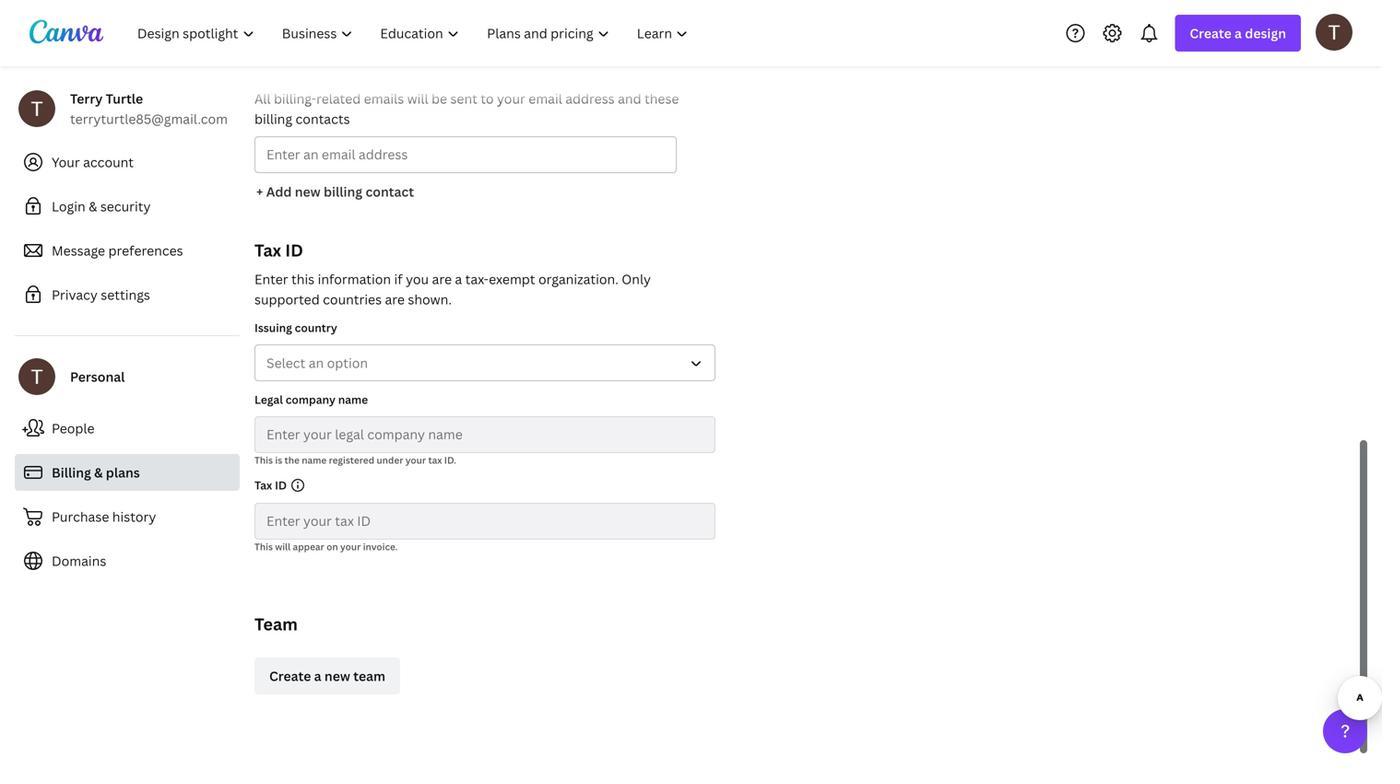 Task type: vqa. For each thing, say whether or not it's contained in the screenshot.
Explore content library
no



Task type: describe. For each thing, give the bounding box(es) containing it.
purchase
[[52, 508, 109, 526]]

login & security
[[52, 198, 151, 215]]

purchase history
[[52, 508, 156, 526]]

create for create a new team
[[269, 668, 311, 685]]

if
[[394, 271, 403, 288]]

all billing-related emails will be sent to your email address and these billing contacts
[[254, 90, 679, 128]]

team
[[254, 614, 298, 636]]

account
[[83, 154, 134, 171]]

terry turtle image
[[1316, 14, 1353, 50]]

country
[[295, 320, 337, 336]]

will inside all billing-related emails will be sent to your email address and these billing contacts
[[407, 90, 428, 107]]

privacy settings
[[52, 286, 150, 304]]

select
[[266, 354, 305, 372]]

turtle
[[106, 90, 143, 107]]

create a design button
[[1175, 15, 1301, 52]]

your inside all billing-related emails will be sent to your email address and these billing contacts
[[497, 90, 525, 107]]

0 horizontal spatial name
[[302, 455, 327, 467]]

an
[[309, 354, 324, 372]]

login & security link
[[15, 188, 240, 225]]

top level navigation element
[[125, 15, 704, 52]]

message preferences link
[[15, 232, 240, 269]]

new for team
[[324, 668, 350, 685]]

create a new team
[[269, 668, 385, 685]]

1 horizontal spatial are
[[432, 271, 452, 288]]

Select an option button
[[254, 345, 715, 382]]

this for this will appear on your invoice.
[[254, 541, 273, 554]]

id for tax id
[[275, 478, 287, 493]]

appear
[[293, 541, 324, 554]]

terryturtle85@gmail.com
[[70, 110, 228, 128]]

option
[[327, 354, 368, 372]]

settings
[[101, 286, 150, 304]]

only
[[622, 271, 651, 288]]

create a design
[[1190, 24, 1286, 42]]

& for billing
[[94, 464, 103, 482]]

add
[[266, 183, 292, 201]]

privacy
[[52, 286, 98, 304]]

this for this is the name registered under your tax id.
[[254, 455, 273, 467]]

enter
[[254, 271, 288, 288]]

issuing country
[[254, 320, 337, 336]]

organization.
[[538, 271, 619, 288]]

tax
[[428, 455, 442, 467]]

1 vertical spatial your
[[405, 455, 426, 467]]

tax for tax id enter this information if you are a tax-exempt organization. only supported countries are shown.
[[254, 239, 281, 262]]

information
[[318, 271, 391, 288]]

email
[[529, 90, 562, 107]]

billing inside all billing-related emails will be sent to your email address and these billing contacts
[[254, 110, 292, 128]]

0 horizontal spatial your
[[340, 541, 361, 554]]

to
[[481, 90, 494, 107]]

terry
[[70, 90, 103, 107]]

a for create a design
[[1235, 24, 1242, 42]]

& for login
[[89, 198, 97, 215]]

legal
[[254, 392, 283, 408]]

new for billing
[[295, 183, 321, 201]]

sent
[[450, 90, 477, 107]]

address
[[565, 90, 615, 107]]

1 vertical spatial will
[[275, 541, 291, 554]]

this
[[291, 271, 315, 288]]

Enter your legal company name text field
[[266, 418, 703, 453]]

countries
[[323, 291, 382, 308]]

people link
[[15, 410, 240, 447]]

under
[[377, 455, 403, 467]]

these
[[644, 90, 679, 107]]

your
[[52, 154, 80, 171]]

tax id
[[254, 478, 287, 493]]

login
[[52, 198, 85, 215]]

a for create a new team
[[314, 668, 321, 685]]

billing inside button
[[324, 183, 362, 201]]



Task type: locate. For each thing, give the bounding box(es) containing it.
privacy settings link
[[15, 277, 240, 313]]

1 horizontal spatial name
[[338, 392, 368, 408]]

you
[[406, 271, 429, 288]]

be
[[431, 90, 447, 107]]

&
[[89, 198, 97, 215], [94, 464, 103, 482]]

message preferences
[[52, 242, 183, 260]]

emails
[[364, 90, 404, 107]]

registered
[[329, 455, 374, 467]]

design
[[1245, 24, 1286, 42]]

2 horizontal spatial a
[[1235, 24, 1242, 42]]

0 vertical spatial create
[[1190, 24, 1231, 42]]

billing & plans
[[52, 464, 140, 482]]

are up shown.
[[432, 271, 452, 288]]

1 tax from the top
[[254, 239, 281, 262]]

new
[[295, 183, 321, 201], [324, 668, 350, 685]]

legal company name
[[254, 392, 368, 408]]

create left the design
[[1190, 24, 1231, 42]]

& left plans
[[94, 464, 103, 482]]

related
[[316, 90, 361, 107]]

all
[[254, 90, 271, 107]]

will
[[407, 90, 428, 107], [275, 541, 291, 554]]

a left the design
[[1235, 24, 1242, 42]]

name
[[338, 392, 368, 408], [302, 455, 327, 467]]

your account link
[[15, 144, 240, 181]]

are down if
[[385, 291, 405, 308]]

a inside tax id enter this information if you are a tax-exempt organization. only supported countries are shown.
[[455, 271, 462, 288]]

1 horizontal spatial create
[[1190, 24, 1231, 42]]

0 vertical spatial &
[[89, 198, 97, 215]]

contacts
[[296, 110, 350, 128]]

0 vertical spatial a
[[1235, 24, 1242, 42]]

2 vertical spatial a
[[314, 668, 321, 685]]

billing & plans link
[[15, 455, 240, 491]]

0 horizontal spatial create
[[269, 668, 311, 685]]

1 vertical spatial create
[[269, 668, 311, 685]]

personal
[[70, 368, 125, 386]]

1 horizontal spatial new
[[324, 668, 350, 685]]

2 tax from the top
[[254, 478, 272, 493]]

your right on
[[340, 541, 361, 554]]

is
[[275, 455, 282, 467]]

1 vertical spatial name
[[302, 455, 327, 467]]

a left tax-
[[455, 271, 462, 288]]

a left "team"
[[314, 668, 321, 685]]

2 this from the top
[[254, 541, 273, 554]]

history
[[112, 508, 156, 526]]

name right the
[[302, 455, 327, 467]]

0 horizontal spatial billing
[[254, 110, 292, 128]]

0 vertical spatial billing
[[254, 110, 292, 128]]

preferences
[[108, 242, 183, 260]]

are
[[432, 271, 452, 288], [385, 291, 405, 308]]

1 horizontal spatial your
[[405, 455, 426, 467]]

will left appear
[[275, 541, 291, 554]]

this left appear
[[254, 541, 273, 554]]

create down team
[[269, 668, 311, 685]]

+
[[256, 183, 263, 201]]

purchase history link
[[15, 499, 240, 536]]

create inside button
[[269, 668, 311, 685]]

create a new team button
[[254, 658, 400, 695]]

1 horizontal spatial billing
[[324, 183, 362, 201]]

the
[[284, 455, 299, 467]]

0 vertical spatial this
[[254, 455, 273, 467]]

plans
[[106, 464, 140, 482]]

on
[[326, 541, 338, 554]]

1 vertical spatial tax
[[254, 478, 272, 493]]

new left "team"
[[324, 668, 350, 685]]

exempt
[[489, 271, 535, 288]]

0 vertical spatial name
[[338, 392, 368, 408]]

& right login
[[89, 198, 97, 215]]

tax id enter this information if you are a tax-exempt organization. only supported countries are shown.
[[254, 239, 651, 308]]

create for create a design
[[1190, 24, 1231, 42]]

1 vertical spatial &
[[94, 464, 103, 482]]

message
[[52, 242, 105, 260]]

domains
[[52, 553, 106, 570]]

+ add new billing contact
[[256, 183, 414, 201]]

shown.
[[408, 291, 452, 308]]

billing
[[52, 464, 91, 482]]

this
[[254, 455, 273, 467], [254, 541, 273, 554]]

0 vertical spatial your
[[497, 90, 525, 107]]

billing left contact
[[324, 183, 362, 201]]

Enter an email address text field
[[266, 137, 665, 172]]

1 vertical spatial this
[[254, 541, 273, 554]]

company
[[286, 392, 335, 408]]

id.
[[444, 455, 456, 467]]

this is the name registered under your tax id.
[[254, 455, 456, 467]]

billing-
[[274, 90, 316, 107]]

name down option
[[338, 392, 368, 408]]

id down "is"
[[275, 478, 287, 493]]

security
[[100, 198, 151, 215]]

billing down all in the left top of the page
[[254, 110, 292, 128]]

your account
[[52, 154, 134, 171]]

terry turtle terryturtle85@gmail.com
[[70, 90, 228, 128]]

your right to
[[497, 90, 525, 107]]

id inside tax id enter this information if you are a tax-exempt organization. only supported countries are shown.
[[285, 239, 303, 262]]

0 vertical spatial will
[[407, 90, 428, 107]]

this will appear on your invoice.
[[254, 541, 398, 554]]

1 this from the top
[[254, 455, 273, 467]]

id for tax id enter this information if you are a tax-exempt organization. only supported countries are shown.
[[285, 239, 303, 262]]

1 vertical spatial new
[[324, 668, 350, 685]]

select an option
[[266, 354, 368, 372]]

0 vertical spatial id
[[285, 239, 303, 262]]

1 vertical spatial billing
[[324, 183, 362, 201]]

0 horizontal spatial new
[[295, 183, 321, 201]]

0 vertical spatial tax
[[254, 239, 281, 262]]

2 horizontal spatial your
[[497, 90, 525, 107]]

your
[[497, 90, 525, 107], [405, 455, 426, 467], [340, 541, 361, 554]]

1 horizontal spatial a
[[455, 271, 462, 288]]

people
[[52, 420, 95, 437]]

tax inside tax id enter this information if you are a tax-exempt organization. only supported countries are shown.
[[254, 239, 281, 262]]

1 vertical spatial a
[[455, 271, 462, 288]]

tax up enter
[[254, 239, 281, 262]]

tax
[[254, 239, 281, 262], [254, 478, 272, 493]]

id up this
[[285, 239, 303, 262]]

contact
[[366, 183, 414, 201]]

supported
[[254, 291, 320, 308]]

0 horizontal spatial are
[[385, 291, 405, 308]]

your left tax
[[405, 455, 426, 467]]

invoice.
[[363, 541, 398, 554]]

0 vertical spatial are
[[432, 271, 452, 288]]

1 vertical spatial id
[[275, 478, 287, 493]]

Enter your tax ID text field
[[266, 504, 703, 539]]

tax for tax id
[[254, 478, 272, 493]]

tax-
[[465, 271, 489, 288]]

create inside dropdown button
[[1190, 24, 1231, 42]]

will left be
[[407, 90, 428, 107]]

and
[[618, 90, 641, 107]]

0 horizontal spatial will
[[275, 541, 291, 554]]

team
[[353, 668, 385, 685]]

create
[[1190, 24, 1231, 42], [269, 668, 311, 685]]

0 horizontal spatial a
[[314, 668, 321, 685]]

this left "is"
[[254, 455, 273, 467]]

2 vertical spatial your
[[340, 541, 361, 554]]

billing
[[254, 110, 292, 128], [324, 183, 362, 201]]

a inside button
[[314, 668, 321, 685]]

a inside dropdown button
[[1235, 24, 1242, 42]]

1 vertical spatial are
[[385, 291, 405, 308]]

id
[[285, 239, 303, 262], [275, 478, 287, 493]]

domains link
[[15, 543, 240, 580]]

new right add
[[295, 183, 321, 201]]

a
[[1235, 24, 1242, 42], [455, 271, 462, 288], [314, 668, 321, 685]]

issuing
[[254, 320, 292, 336]]

+ add new billing contact button
[[254, 173, 416, 210]]

tax down legal
[[254, 478, 272, 493]]

0 vertical spatial new
[[295, 183, 321, 201]]

1 horizontal spatial will
[[407, 90, 428, 107]]



